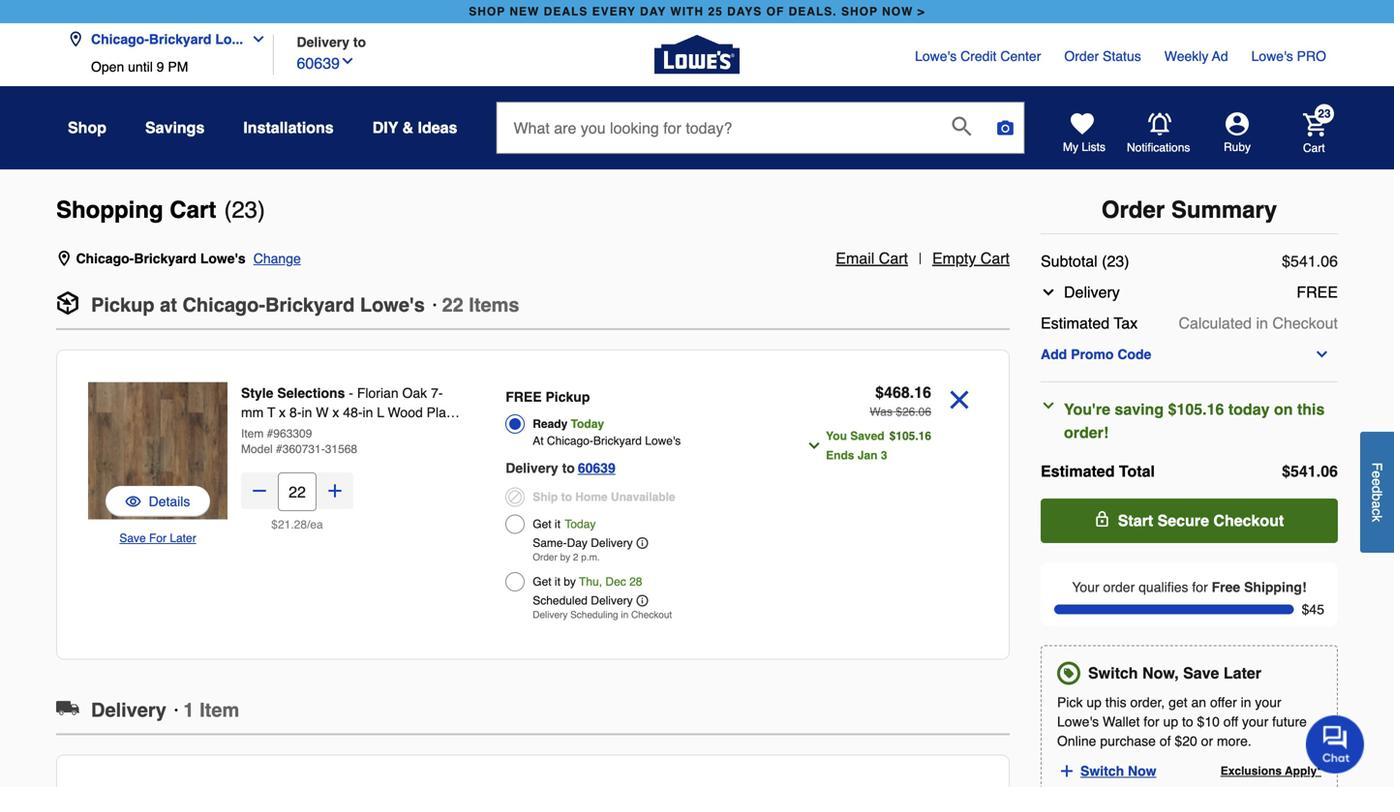 Task type: locate. For each thing, give the bounding box(es) containing it.
checkout inside button
[[1214, 512, 1285, 530]]

chevron down image left delivery to
[[243, 31, 266, 47]]

60639 down delivery to
[[297, 54, 340, 72]]

2 get from the top
[[533, 575, 552, 589]]

x
[[279, 405, 286, 420], [333, 405, 339, 420]]

chevron down image down "calculated in checkout"
[[1315, 347, 1330, 362]]

subtotal (23)
[[1041, 252, 1130, 270]]

ruby button
[[1191, 112, 1284, 155]]

switch for switch now
[[1081, 764, 1125, 779]]

brickyard down ready today
[[594, 434, 642, 448]]

florian
[[357, 385, 399, 401]]

cart right empty in the right of the page
[[981, 249, 1010, 267]]

order for order by 2 p.m.
[[533, 552, 558, 563]]

saved
[[851, 430, 885, 443]]

1 vertical spatial 23
[[232, 197, 258, 223]]

on
[[1275, 400, 1293, 418]]

shop new deals every day with 25 days of deals. shop now >
[[469, 5, 926, 18]]

1 horizontal spatial order
[[1065, 48, 1099, 64]]

lowe's pro link
[[1252, 46, 1327, 66]]

x right the t
[[279, 405, 286, 420]]

in left w
[[302, 405, 312, 420]]

. inside you saved $ 105 . 16 ends jan 3
[[916, 430, 919, 443]]

1 vertical spatial get
[[533, 575, 552, 589]]

1 vertical spatial 06
[[919, 405, 932, 419]]

get up scheduled
[[533, 575, 552, 589]]

1 vertical spatial for
[[1144, 714, 1160, 730]]

order for order summary
[[1102, 197, 1165, 223]]

pickup at chicago-brickyard lowe's
[[91, 294, 425, 316]]

1 vertical spatial 28
[[630, 575, 643, 589]]

delivery
[[297, 34, 350, 50], [1064, 283, 1120, 301], [506, 461, 559, 476], [591, 537, 633, 550], [591, 594, 633, 608], [533, 610, 568, 621], [91, 699, 166, 722]]

1 horizontal spatial shop
[[842, 5, 878, 18]]

16 inside the '$ 468 . 16 was $ 26 . 06'
[[914, 384, 932, 401]]

later up offer
[[1224, 665, 1262, 682]]

0 vertical spatial for
[[1193, 580, 1208, 595]]

1 $ 541 . 06 from the top
[[1282, 252, 1338, 270]]

laminate
[[241, 424, 297, 440]]

d
[[1370, 486, 1385, 493]]

item right the 1
[[200, 699, 239, 722]]

checkout
[[1273, 314, 1338, 332], [1214, 512, 1285, 530], [631, 610, 672, 621]]

lowe's left pro
[[1252, 48, 1294, 64]]

0 horizontal spatial 60639
[[297, 54, 340, 72]]

chevron down image inside you're saving  $105.16  today on this order! link
[[1041, 398, 1057, 414]]

1 vertical spatial 60639 button
[[578, 457, 616, 480]]

cart inside empty cart button
[[981, 249, 1010, 267]]

0 horizontal spatial 23
[[232, 197, 258, 223]]

1 vertical spatial it
[[555, 575, 561, 589]]

switch inside button
[[1081, 764, 1125, 779]]

0 vertical spatial today
[[571, 417, 604, 431]]

apply*
[[1285, 765, 1322, 778]]

0 vertical spatial checkout
[[1273, 314, 1338, 332]]

delivery down scheduled
[[533, 610, 568, 621]]

e up d
[[1370, 471, 1385, 478]]

0 vertical spatial 60639
[[297, 54, 340, 72]]

1 estimated from the top
[[1041, 314, 1110, 332]]

checkout down info image
[[631, 610, 672, 621]]

cart down lowe's home improvement cart icon
[[1304, 141, 1326, 155]]

free up "calculated in checkout"
[[1297, 283, 1339, 301]]

get
[[533, 518, 552, 531], [533, 575, 552, 589]]

pro
[[1297, 48, 1327, 64]]

2
[[573, 552, 579, 563]]

1 horizontal spatial 28
[[630, 575, 643, 589]]

up right pick
[[1087, 695, 1102, 711]]

model
[[241, 443, 273, 456]]

e up b
[[1370, 478, 1385, 486]]

lo...
[[215, 31, 243, 47]]

60639 button up the installations
[[297, 50, 355, 75]]

style
[[241, 385, 274, 401]]

of
[[1160, 734, 1171, 749]]

get for get it today
[[533, 518, 552, 531]]

you're
[[1064, 400, 1111, 418]]

now
[[882, 5, 914, 18]]

brickyard inside button
[[149, 31, 212, 47]]

1 vertical spatial up
[[1164, 714, 1179, 730]]

summary
[[1172, 197, 1278, 223]]

to for delivery to 60639
[[562, 461, 575, 476]]

chicago- inside button
[[91, 31, 149, 47]]

2 $ 541 . 06 from the top
[[1282, 462, 1338, 480]]

2 vertical spatial order
[[533, 552, 558, 563]]

0 vertical spatial your
[[1256, 695, 1282, 711]]

None search field
[[496, 102, 1025, 172]]

for left the free
[[1193, 580, 1208, 595]]

1 it from the top
[[555, 518, 561, 531]]

#963309
[[267, 427, 312, 441]]

delivery scheduling in checkout
[[533, 610, 672, 621]]

0 vertical spatial $ 541 . 06
[[1282, 252, 1338, 270]]

0 vertical spatial 541
[[1291, 252, 1317, 270]]

1 horizontal spatial pickup
[[546, 389, 590, 405]]

today
[[571, 417, 604, 431], [565, 518, 596, 531]]

shop left the now
[[842, 5, 878, 18]]

in left l
[[363, 405, 373, 420]]

$ 21 . 28 /ea
[[271, 518, 323, 532]]

2 estimated from the top
[[1041, 462, 1115, 480]]

chevron down image
[[243, 31, 266, 47], [340, 53, 355, 69], [1315, 347, 1330, 362], [1041, 398, 1057, 414], [807, 438, 822, 454]]

1 vertical spatial order
[[1102, 197, 1165, 223]]

0 horizontal spatial pickup
[[91, 294, 155, 316]]

save
[[119, 532, 146, 545], [1184, 665, 1220, 682]]

shop left the new
[[469, 5, 506, 18]]

0 vertical spatial pickup
[[91, 294, 155, 316]]

total
[[1120, 462, 1155, 480]]

1 horizontal spatial x
[[333, 405, 339, 420]]

0 vertical spatial estimated
[[1041, 314, 1110, 332]]

23 down pro
[[1318, 107, 1331, 121]]

23 up change link
[[232, 197, 258, 223]]

delivery down at
[[506, 461, 559, 476]]

1 vertical spatial 60639
[[578, 461, 616, 476]]

brickyard up pm
[[149, 31, 212, 47]]

mm
[[241, 405, 264, 420]]

1 vertical spatial pickup
[[546, 389, 590, 405]]

truck filled image
[[56, 697, 79, 720]]

order
[[1065, 48, 1099, 64], [1102, 197, 1165, 223], [533, 552, 558, 563]]

chevron down image
[[1041, 285, 1057, 300]]

same-
[[533, 537, 567, 550]]

1 get from the top
[[533, 518, 552, 531]]

-
[[349, 385, 353, 401]]

item
[[241, 427, 264, 441], [200, 699, 239, 722]]

brickyard down change
[[265, 294, 355, 316]]

1 horizontal spatial up
[[1164, 714, 1179, 730]]

cart right the email
[[879, 249, 908, 267]]

. up 26
[[910, 384, 914, 401]]

1 vertical spatial 16
[[919, 430, 932, 443]]

1 vertical spatial item
[[200, 699, 239, 722]]

. down 26
[[916, 430, 919, 443]]

pickup left 'at'
[[91, 294, 155, 316]]

06 right 26
[[919, 405, 932, 419]]

0 vertical spatial later
[[170, 532, 196, 545]]

chicago-brickyard lo... button
[[68, 20, 274, 59]]

1 horizontal spatial 60639 button
[[578, 457, 616, 480]]

0 horizontal spatial 60639 button
[[297, 50, 355, 75]]

scheduled delivery
[[533, 594, 633, 608]]

lowe's up online
[[1058, 714, 1099, 730]]

$ up "calculated in checkout"
[[1282, 252, 1291, 270]]

541 for estimated total
[[1291, 462, 1317, 480]]

credit
[[961, 48, 997, 64]]

switch now
[[1081, 764, 1157, 779]]

in right offer
[[1241, 695, 1252, 711]]

21
[[278, 518, 291, 532]]

location image inside chicago-brickyard lo... button
[[68, 31, 83, 47]]

0 horizontal spatial save
[[119, 532, 146, 545]]

2 vertical spatial checkout
[[631, 610, 672, 621]]

0 horizontal spatial free
[[506, 389, 542, 405]]

1 541 from the top
[[1291, 252, 1317, 270]]

it up same-
[[555, 518, 561, 531]]

x right w
[[333, 405, 339, 420]]

get for get it by thu, dec 28
[[533, 575, 552, 589]]

start secure checkout
[[1118, 512, 1285, 530]]

location image up pickup image
[[56, 251, 72, 266]]

1 vertical spatial $ 541 . 06
[[1282, 462, 1338, 480]]

06 up "calculated in checkout"
[[1321, 252, 1338, 270]]

this inside you're saving  $105.16  today on this order!
[[1298, 400, 1325, 418]]

jan
[[858, 449, 878, 462]]

1 horizontal spatial later
[[1224, 665, 1262, 682]]

secure image
[[1095, 511, 1111, 527]]

0 horizontal spatial x
[[279, 405, 286, 420]]

1 vertical spatial estimated
[[1041, 462, 1115, 480]]

0 vertical spatial it
[[555, 518, 561, 531]]

0 horizontal spatial 28
[[294, 518, 307, 532]]

cart inside email cart button
[[879, 249, 908, 267]]

order up (23)
[[1102, 197, 1165, 223]]

0 vertical spatial free
[[1297, 283, 1339, 301]]

lowe's home improvement cart image
[[1304, 113, 1327, 136]]

save left for
[[119, 532, 146, 545]]

get up same-
[[533, 518, 552, 531]]

28 up info image
[[630, 575, 643, 589]]

cart for email cart
[[879, 249, 908, 267]]

chicago-brickyard lowe's change
[[76, 251, 301, 266]]

estimated for estimated total
[[1041, 462, 1115, 480]]

$ inside you saved $ 105 . 16 ends jan 3
[[890, 430, 896, 443]]

this up wallet
[[1106, 695, 1127, 711]]

/ea
[[307, 518, 323, 532]]

this right 'on'
[[1298, 400, 1325, 418]]

0 horizontal spatial order
[[533, 552, 558, 563]]

empty
[[933, 249, 977, 267]]

$ right saved
[[890, 430, 896, 443]]

quickview image
[[126, 492, 141, 511]]

switch now, save later
[[1089, 665, 1262, 682]]

$ down 'on'
[[1282, 462, 1291, 480]]

22
[[442, 294, 464, 316]]

cart left (
[[170, 197, 216, 223]]

. up 105
[[916, 405, 919, 419]]

ad
[[1212, 48, 1229, 64]]

it up scheduled
[[555, 575, 561, 589]]

chicago- down ready today
[[547, 434, 594, 448]]

today up the at chicago-brickyard lowe's
[[571, 417, 604, 431]]

lists
[[1082, 140, 1106, 154]]

1 horizontal spatial free
[[1297, 283, 1339, 301]]

chevron down image left you
[[807, 438, 822, 454]]

541 down 'on'
[[1291, 462, 1317, 480]]

delivery up delivery scheduling in checkout
[[591, 594, 633, 608]]

2 541 from the top
[[1291, 462, 1317, 480]]

lowe's up unavailable on the bottom left of the page
[[645, 434, 681, 448]]

order summary
[[1102, 197, 1278, 223]]

1 horizontal spatial this
[[1298, 400, 1325, 418]]

block image
[[506, 488, 525, 507]]

minus image
[[250, 481, 269, 501]]

save for later
[[119, 532, 196, 545]]

2 vertical spatial 06
[[1321, 462, 1338, 480]]

1 horizontal spatial 23
[[1318, 107, 1331, 121]]

bullet image
[[174, 708, 178, 712]]

in inside pick up this order, get an offer in your lowe's wallet for up to $10 off your future online purchase of $20 or more.
[[1241, 695, 1252, 711]]

1 vertical spatial switch
[[1081, 764, 1125, 779]]

0 vertical spatial order
[[1065, 48, 1099, 64]]

chevron down image left the you're
[[1041, 398, 1057, 414]]

to inside pick up this order, get an offer in your lowe's wallet for up to $10 off your future online purchase of $20 or more.
[[1183, 714, 1194, 730]]

plus image
[[325, 481, 345, 501]]

free for free pickup
[[506, 389, 542, 405]]

26
[[903, 405, 916, 419]]

1 vertical spatial checkout
[[1214, 512, 1285, 530]]

pickup
[[91, 294, 155, 316], [546, 389, 590, 405]]

estimated down order!
[[1041, 462, 1115, 480]]

0 vertical spatial location image
[[68, 31, 83, 47]]

later right for
[[170, 532, 196, 545]]

8-
[[290, 405, 302, 420]]

switch right tag filled image
[[1089, 665, 1139, 682]]

1 horizontal spatial item
[[241, 427, 264, 441]]

Stepper number input field with increment and decrement buttons number field
[[278, 473, 317, 511]]

28 right 21 on the bottom left of page
[[294, 518, 307, 532]]

1 vertical spatial later
[[1224, 665, 1262, 682]]

lowe's home improvement logo image
[[655, 12, 740, 97]]

1 shop from the left
[[469, 5, 506, 18]]

2 horizontal spatial order
[[1102, 197, 1165, 223]]

0 vertical spatial 16
[[914, 384, 932, 401]]

or
[[1202, 734, 1214, 749]]

oak
[[402, 385, 427, 401]]

your
[[1256, 695, 1282, 711], [1243, 714, 1269, 730]]

open
[[91, 59, 124, 75]]

60639 button
[[297, 50, 355, 75], [578, 457, 616, 480]]

delivery to 60639
[[506, 461, 616, 476]]

16 up 26
[[914, 384, 932, 401]]

estimated up promo
[[1041, 314, 1110, 332]]

day
[[640, 5, 667, 18]]

1 vertical spatial your
[[1243, 714, 1269, 730]]

$ up was in the bottom right of the page
[[876, 384, 884, 401]]

free up ready
[[506, 389, 542, 405]]

e
[[1370, 471, 1385, 478], [1370, 478, 1385, 486]]

0 vertical spatial this
[[1298, 400, 1325, 418]]

60639 down the at chicago-brickyard lowe's
[[578, 461, 616, 476]]

lowe's left bullet icon
[[360, 294, 425, 316]]

ready today
[[533, 417, 604, 431]]

checkout up 'on'
[[1273, 314, 1338, 332]]

1 vertical spatial location image
[[56, 251, 72, 266]]

ends
[[826, 449, 855, 462]]

pickup up ready today
[[546, 389, 590, 405]]

later
[[170, 532, 196, 545], [1224, 665, 1262, 682]]

code
[[1118, 347, 1152, 362]]

ship
[[533, 491, 558, 504]]

option group
[[506, 384, 775, 626]]

by left thu,
[[564, 575, 576, 589]]

l
[[377, 405, 384, 420]]

online
[[1058, 734, 1097, 749]]

your
[[1073, 580, 1100, 595]]

location image up shop
[[68, 31, 83, 47]]

savings button
[[145, 110, 205, 145]]

. left f
[[1317, 462, 1321, 480]]

location image
[[68, 31, 83, 47], [56, 251, 72, 266]]

0 horizontal spatial shop
[[469, 5, 506, 18]]

to
[[353, 34, 366, 50], [562, 461, 575, 476], [561, 491, 572, 504], [1183, 714, 1194, 730]]

your right off
[[1243, 714, 1269, 730]]

start
[[1118, 512, 1154, 530]]

today
[[1229, 400, 1270, 418]]

chicago- up 'open'
[[91, 31, 149, 47]]

0 vertical spatial save
[[119, 532, 146, 545]]

saving
[[1115, 400, 1164, 418]]

0 vertical spatial switch
[[1089, 665, 1139, 682]]

60639 button down the at chicago-brickyard lowe's
[[578, 457, 616, 480]]

1 vertical spatial this
[[1106, 695, 1127, 711]]

c
[[1370, 509, 1385, 515]]

0 vertical spatial get
[[533, 518, 552, 531]]

for
[[149, 532, 167, 545]]

checkout right secure
[[1214, 512, 1285, 530]]

search image
[[953, 116, 972, 136]]

1 vertical spatial save
[[1184, 665, 1220, 682]]

to for ship to home unavailable
[[561, 491, 572, 504]]

60639
[[297, 54, 340, 72], [578, 461, 616, 476]]

for down "order,"
[[1144, 714, 1160, 730]]

by
[[560, 552, 571, 563], [564, 575, 576, 589]]

by left the 2
[[560, 552, 571, 563]]

0 horizontal spatial this
[[1106, 695, 1127, 711]]

0 horizontal spatial up
[[1087, 695, 1102, 711]]

0 vertical spatial item
[[241, 427, 264, 441]]

2 e from the top
[[1370, 478, 1385, 486]]

future
[[1273, 714, 1307, 730]]

06 for subtotal (23)
[[1321, 252, 1338, 270]]

$ 541 . 06 up "calculated in checkout"
[[1282, 252, 1338, 270]]

0 horizontal spatial for
[[1144, 714, 1160, 730]]

2 it from the top
[[555, 575, 561, 589]]

your up future
[[1256, 695, 1282, 711]]

1 vertical spatial free
[[506, 389, 542, 405]]

you saved $ 105 . 16 ends jan 3
[[826, 430, 932, 462]]

save up an
[[1184, 665, 1220, 682]]

my lists
[[1063, 140, 1106, 154]]

delivery up the installations
[[297, 34, 350, 50]]

b
[[1370, 493, 1385, 501]]

lowe's down (
[[200, 251, 246, 266]]

1 vertical spatial 541
[[1291, 462, 1317, 480]]

0 horizontal spatial later
[[170, 532, 196, 545]]

plus image
[[1059, 763, 1076, 780]]

0 vertical spatial 06
[[1321, 252, 1338, 270]]

today up same-day delivery
[[565, 518, 596, 531]]

2 x from the left
[[333, 405, 339, 420]]

0 vertical spatial up
[[1087, 695, 1102, 711]]

order status link
[[1065, 46, 1142, 66]]

order left status
[[1065, 48, 1099, 64]]

06 left f
[[1321, 462, 1338, 480]]

it
[[555, 518, 561, 531], [555, 575, 561, 589]]

order down same-
[[533, 552, 558, 563]]

up up the of
[[1164, 714, 1179, 730]]

it for by
[[555, 575, 561, 589]]

541 up "calculated in checkout"
[[1291, 252, 1317, 270]]



Task type: describe. For each thing, give the bounding box(es) containing it.
now,
[[1143, 665, 1179, 682]]

chevron down image inside add promo code link
[[1315, 347, 1330, 362]]

1 item
[[183, 699, 239, 722]]

25
[[708, 5, 723, 18]]

this inside pick up this order, get an offer in your lowe's wallet for up to $10 off your future online purchase of $20 or more.
[[1106, 695, 1127, 711]]

ruby
[[1224, 140, 1251, 154]]

order for order status
[[1065, 48, 1099, 64]]

$10
[[1198, 714, 1220, 730]]

f e e d b a c k
[[1370, 463, 1385, 522]]

$ 468 . 16 was $ 26 . 06
[[870, 384, 932, 419]]

cart for shopping cart ( 23 )
[[170, 197, 216, 223]]

scheduling
[[571, 610, 619, 621]]

1 e from the top
[[1370, 471, 1385, 478]]

was
[[870, 405, 893, 419]]

$ 541 . 06 for (23)
[[1282, 252, 1338, 270]]

lowe's inside pick up this order, get an offer in your lowe's wallet for up to $10 off your future online purchase of $20 or more.
[[1058, 714, 1099, 730]]

chevron down image inside chicago-brickyard lo... button
[[243, 31, 266, 47]]

lowe's home improvement lists image
[[1071, 112, 1094, 136]]

day
[[567, 537, 588, 550]]

empty cart button
[[933, 247, 1010, 270]]

lowe's left credit
[[915, 48, 957, 64]]

calculated
[[1179, 314, 1252, 332]]

0 horizontal spatial item
[[200, 699, 239, 722]]

(
[[224, 197, 232, 223]]

now
[[1128, 764, 1157, 779]]

0 vertical spatial 23
[[1318, 107, 1331, 121]]

0 vertical spatial by
[[560, 552, 571, 563]]

order status
[[1065, 48, 1142, 64]]

lowe's credit center
[[915, 48, 1042, 64]]

bullet image
[[433, 303, 437, 307]]

florian oak 7-mm t x 8-in w x 48-in l wood plank laminate flooring (23.91-sq ft) image
[[88, 382, 228, 521]]

t
[[267, 405, 275, 420]]

days
[[727, 5, 763, 18]]

lowe's credit center link
[[915, 46, 1042, 66]]

1 vertical spatial today
[[565, 518, 596, 531]]

468
[[884, 384, 910, 401]]

1 horizontal spatial 60639
[[578, 461, 616, 476]]

items
[[469, 294, 520, 316]]

chicago- down shopping
[[76, 251, 134, 266]]

start secure checkout button
[[1041, 499, 1339, 543]]

diy & ideas
[[373, 119, 458, 137]]

you're saving  $105.16  today on this order! link
[[1041, 398, 1331, 445]]

change
[[253, 251, 301, 266]]

at
[[533, 434, 544, 448]]

for inside pick up this order, get an offer in your lowe's wallet for up to $10 off your future online purchase of $20 or more.
[[1144, 714, 1160, 730]]

of
[[767, 5, 785, 18]]

shop button
[[68, 110, 107, 145]]

order
[[1104, 580, 1135, 595]]

3
[[881, 449, 888, 462]]

. up "calculated in checkout"
[[1317, 252, 1321, 270]]

deals
[[544, 5, 588, 18]]

exclusions
[[1221, 765, 1282, 778]]

Search Query text field
[[497, 103, 937, 153]]

save inside button
[[119, 532, 146, 545]]

ideas
[[418, 119, 458, 137]]

weekly ad link
[[1165, 46, 1229, 66]]

ready
[[533, 417, 568, 431]]

1 horizontal spatial save
[[1184, 665, 1220, 682]]

06 for estimated total
[[1321, 462, 1338, 480]]

secure
[[1158, 512, 1210, 530]]

item #963309 model #360731-31568
[[241, 427, 357, 456]]

remove item image
[[943, 384, 976, 416]]

ft)
[[415, 424, 427, 440]]

notifications
[[1127, 141, 1191, 154]]

. left /ea
[[291, 518, 294, 532]]

delivery up p.m.
[[591, 537, 633, 550]]

sq
[[396, 424, 411, 440]]

&
[[402, 119, 414, 137]]

cart for empty cart
[[981, 249, 1010, 267]]

same-day delivery
[[533, 537, 633, 550]]

switch now button
[[1058, 759, 1174, 784]]

info image
[[637, 595, 649, 607]]

scheduled
[[533, 594, 588, 608]]

chevron down image down delivery to
[[340, 53, 355, 69]]

pick up this order, get an offer in your lowe's wallet for up to $10 off your future online purchase of $20 or more.
[[1058, 695, 1307, 749]]

brickyard up 'at'
[[134, 251, 197, 266]]

switch for switch now, save later
[[1089, 665, 1139, 682]]

order,
[[1131, 695, 1165, 711]]

28 inside option group
[[630, 575, 643, 589]]

location image for chicago-brickyard lowe's
[[56, 251, 72, 266]]

get it today
[[533, 518, 596, 531]]

$ right was in the bottom right of the page
[[896, 405, 903, 419]]

at
[[160, 294, 177, 316]]

1 vertical spatial by
[[564, 575, 576, 589]]

option group containing free pickup
[[506, 384, 775, 626]]

lowe's home improvement notification center image
[[1149, 113, 1172, 136]]

shipping!
[[1245, 580, 1307, 595]]

f e e d b a c k button
[[1361, 432, 1395, 553]]

$45
[[1302, 602, 1325, 618]]

$ left /ea
[[271, 518, 278, 532]]

to for delivery to
[[353, 34, 366, 50]]

item inside item #963309 model #360731-31568
[[241, 427, 264, 441]]

it for today
[[555, 518, 561, 531]]

order by 2 p.m.
[[533, 552, 600, 563]]

chicago- right 'at'
[[183, 294, 265, 316]]

in right calculated
[[1257, 314, 1269, 332]]

0 vertical spatial 28
[[294, 518, 307, 532]]

deals.
[[789, 5, 837, 18]]

free for free
[[1297, 283, 1339, 301]]

wood
[[388, 405, 423, 420]]

pickup image
[[56, 292, 79, 315]]

in right the scheduling
[[621, 610, 629, 621]]

info image
[[637, 538, 649, 549]]

location image for chicago-brickyard lo...
[[68, 31, 83, 47]]

until
[[128, 59, 153, 75]]

60639 button inside option group
[[578, 457, 616, 480]]

2 shop from the left
[[842, 5, 878, 18]]

camera image
[[996, 118, 1015, 138]]

w
[[316, 405, 329, 420]]

your order qualifies for free shipping!
[[1073, 580, 1307, 595]]

31568
[[325, 443, 357, 456]]

f
[[1370, 463, 1385, 471]]

wallet
[[1103, 714, 1140, 730]]

details
[[149, 494, 190, 509]]

free pickup
[[506, 389, 590, 405]]

1 x from the left
[[279, 405, 286, 420]]

tax
[[1114, 314, 1138, 332]]

tag filled image
[[1061, 665, 1078, 682]]

unavailable
[[611, 491, 676, 504]]

purchase
[[1101, 734, 1156, 749]]

>
[[918, 5, 926, 18]]

9
[[157, 59, 164, 75]]

delivery to
[[297, 34, 366, 50]]

delivery up estimated tax
[[1064, 283, 1120, 301]]

shopping
[[56, 197, 163, 223]]

checkout for calculated in checkout
[[1273, 314, 1338, 332]]

style selections -
[[241, 385, 357, 401]]

06 inside the '$ 468 . 16 was $ 26 . 06'
[[919, 405, 932, 419]]

subtotal
[[1041, 252, 1098, 270]]

1 horizontal spatial for
[[1193, 580, 1208, 595]]

$ 541 . 06 for total
[[1282, 462, 1338, 480]]

you're saving  $105.16  today on this order!
[[1064, 400, 1325, 442]]

shop
[[68, 119, 107, 137]]

estimated for estimated tax
[[1041, 314, 1110, 332]]

dec
[[606, 575, 626, 589]]

florian oak 7- mm t x 8-in w x 48-in l wood plank laminate flooring (23.91-sq ft)
[[241, 385, 461, 440]]

checkout for start secure checkout
[[1214, 512, 1285, 530]]

1
[[183, 699, 194, 722]]

0 vertical spatial 60639 button
[[297, 50, 355, 75]]

$105.16
[[1169, 400, 1225, 418]]

chat invite button image
[[1307, 715, 1366, 774]]

541 for subtotal (23)
[[1291, 252, 1317, 270]]

empty cart
[[933, 249, 1010, 267]]

installations
[[243, 119, 334, 137]]

shop new deals every day with 25 days of deals. shop now > link
[[465, 0, 930, 23]]

home
[[576, 491, 608, 504]]

installations button
[[243, 110, 334, 145]]

later inside button
[[170, 532, 196, 545]]

16 inside you saved $ 105 . 16 ends jan 3
[[919, 430, 932, 443]]

delivery left bullet image
[[91, 699, 166, 722]]



Task type: vqa. For each thing, say whether or not it's contained in the screenshot.
2nd e from the bottom
yes



